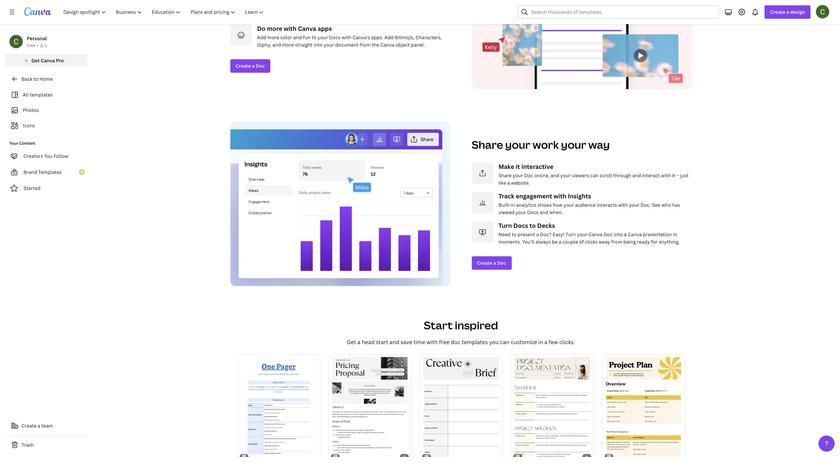 Task type: vqa. For each thing, say whether or not it's contained in the screenshot.
– within the "No more jumping between apps – create and keep your documents in the same place as the rest of your content."
yes



Task type: locate. For each thing, give the bounding box(es) containing it.
your left document
[[324, 41, 334, 48]]

from inside do more with canva apps add more color and fun to your docs with canva's apps. add bitmojis, characters, giphy, and more straight into your document from the canva object panel.
[[360, 41, 371, 48]]

starred
[[23, 185, 40, 192]]

– inside make it interactive share your doc online, and your viewers can scroll through and interact with it – just like a website.
[[677, 172, 679, 179]]

more up rest at the top left of page
[[265, 5, 277, 11]]

0 horizontal spatial from
[[360, 41, 371, 48]]

get
[[31, 57, 40, 64], [347, 339, 356, 346]]

ready
[[637, 239, 650, 245]]

and down the shows
[[540, 209, 549, 216]]

brand templates
[[23, 169, 62, 175]]

turn up couple
[[566, 231, 576, 238]]

create left team
[[21, 423, 37, 430]]

document
[[335, 41, 359, 48]]

your left viewers
[[561, 172, 571, 179]]

with left free
[[427, 339, 438, 346]]

get left head
[[347, 339, 356, 346]]

present
[[518, 231, 535, 238]]

create inside button
[[21, 423, 37, 430]]

0 vertical spatial into
[[314, 41, 323, 48]]

more right do
[[267, 24, 282, 32]]

share up like
[[499, 172, 512, 179]]

docs inside turn docs to decks need to present a doc? easy! turn your canva doc into a canva presentation in moments. you'll always be a couple of clicks away from being ready for anything.
[[514, 222, 528, 230]]

1 vertical spatial create a doc link
[[472, 257, 512, 270]]

1 horizontal spatial create a doc link
[[472, 257, 512, 270]]

get inside get canva pro button
[[31, 57, 40, 64]]

object
[[396, 41, 410, 48]]

1 vertical spatial it
[[672, 172, 676, 179]]

a inside create a team button
[[38, 423, 40, 430]]

doc up away
[[604, 231, 613, 238]]

of left clicks on the right bottom of the page
[[580, 239, 584, 245]]

apps up content.
[[318, 5, 329, 11]]

can right you
[[500, 339, 510, 346]]

icons
[[23, 122, 35, 129]]

0 horizontal spatial templates
[[30, 92, 53, 98]]

0 vertical spatial create a doc
[[236, 63, 265, 69]]

like
[[499, 180, 506, 186]]

analytics
[[516, 202, 537, 208]]

1 horizontal spatial turn
[[566, 231, 576, 238]]

be
[[552, 239, 558, 245]]

from
[[360, 41, 371, 48], [612, 239, 623, 245]]

turn
[[499, 222, 512, 230], [566, 231, 576, 238]]

for
[[651, 239, 658, 245]]

straight
[[295, 41, 313, 48]]

and left keep
[[349, 5, 358, 11]]

templates inside 'link'
[[30, 92, 53, 98]]

jumping
[[278, 5, 296, 11]]

canva inside button
[[41, 57, 55, 64]]

0 horizontal spatial turn
[[499, 222, 512, 230]]

1 horizontal spatial the
[[372, 41, 379, 48]]

share inside make it interactive share your doc online, and your viewers can scroll through and interact with it – just like a website.
[[499, 172, 512, 179]]

0 vertical spatial from
[[360, 41, 371, 48]]

1 horizontal spatial add
[[385, 34, 394, 40]]

creators you follow link
[[5, 150, 87, 163]]

apps down content.
[[318, 24, 332, 32]]

of down jumping
[[282, 12, 287, 18]]

docs down the analytics
[[527, 209, 539, 216]]

your up clicks on the right bottom of the page
[[577, 231, 588, 238]]

0 vertical spatial get
[[31, 57, 40, 64]]

create a team
[[21, 423, 53, 430]]

add right apps. on the left of page
[[385, 34, 394, 40]]

1 horizontal spatial templates
[[462, 339, 488, 346]]

follow
[[54, 153, 68, 159]]

more up giphy, at the left top of page
[[268, 34, 279, 40]]

how
[[553, 202, 563, 208]]

from right away
[[612, 239, 623, 245]]

0 horizontal spatial get
[[31, 57, 40, 64]]

add up giphy, at the left top of page
[[257, 34, 266, 40]]

with up how
[[554, 192, 567, 200]]

of inside 'no more jumping between apps – create and keep your documents in the same place as the rest of your content.'
[[282, 12, 287, 18]]

and
[[349, 5, 358, 11], [293, 34, 302, 40], [273, 41, 281, 48], [551, 172, 560, 179], [633, 172, 641, 179], [540, 209, 549, 216], [390, 339, 400, 346]]

canva down apps. on the left of page
[[381, 41, 395, 48]]

the left same
[[415, 5, 422, 11]]

apps inside 'no more jumping between apps – create and keep your documents in the same place as the rest of your content.'
[[318, 5, 329, 11]]

0 vertical spatial of
[[282, 12, 287, 18]]

– left create
[[330, 5, 333, 11]]

turn up need
[[499, 222, 512, 230]]

away
[[599, 239, 611, 245]]

canva left pro
[[41, 57, 55, 64]]

in
[[409, 5, 413, 11], [511, 202, 515, 208], [674, 231, 678, 238], [539, 339, 543, 346]]

0 horizontal spatial –
[[330, 5, 333, 11]]

back to home link
[[5, 72, 87, 86]]

0 horizontal spatial into
[[314, 41, 323, 48]]

1 vertical spatial –
[[677, 172, 679, 179]]

0 horizontal spatial can
[[500, 339, 510, 346]]

bitmojis,
[[395, 34, 415, 40]]

your left doc.
[[629, 202, 640, 208]]

–
[[330, 5, 333, 11], [677, 172, 679, 179]]

0 vertical spatial the
[[415, 5, 422, 11]]

templates
[[38, 169, 62, 175]]

1 horizontal spatial can
[[591, 172, 599, 179]]

with right interact
[[661, 172, 671, 179]]

turn docs to decks image
[[472, 222, 493, 243]]

your down jumping
[[288, 12, 298, 18]]

– left "just" at the right
[[677, 172, 679, 179]]

1 vertical spatial create a doc
[[477, 260, 507, 266]]

1 vertical spatial the
[[263, 12, 271, 18]]

viewed
[[499, 209, 515, 216]]

create a team button
[[5, 420, 87, 433]]

templates down the inspired at bottom right
[[462, 339, 488, 346]]

create a doc down giphy, at the left top of page
[[236, 63, 265, 69]]

1 vertical spatial from
[[612, 239, 623, 245]]

1 vertical spatial get
[[347, 339, 356, 346]]

preview of canva docs' easy sharing features image
[[230, 121, 450, 286]]

create a doc link down moments.
[[472, 257, 512, 270]]

one pager doc in black and white blue light blue classic professional style image
[[237, 355, 320, 458]]

1 horizontal spatial get
[[347, 339, 356, 346]]

a inside create a design "dropdown button"
[[787, 9, 790, 15]]

brand templates link
[[5, 166, 87, 179]]

0 horizontal spatial of
[[282, 12, 287, 18]]

brand
[[23, 169, 37, 175]]

apps
[[318, 5, 329, 11], [318, 24, 332, 32]]

1 horizontal spatial into
[[614, 231, 623, 238]]

and left save
[[390, 339, 400, 346]]

top level navigation element
[[59, 5, 270, 19]]

track
[[499, 192, 515, 200]]

into inside do more with canva apps add more color and fun to your docs with canva's apps. add bitmojis, characters, giphy, and more straight into your document from the canva object panel.
[[314, 41, 323, 48]]

1 horizontal spatial it
[[672, 172, 676, 179]]

audience
[[575, 202, 596, 208]]

project documentation professional doc in ivory dark brown warm classic style image
[[511, 355, 594, 458]]

1 horizontal spatial create a doc
[[477, 260, 507, 266]]

into
[[314, 41, 323, 48], [614, 231, 623, 238]]

canva up clicks on the right bottom of the page
[[589, 231, 603, 238]]

create a doc link
[[230, 59, 270, 73], [472, 257, 512, 270]]

0 vertical spatial create a doc link
[[230, 59, 270, 73]]

0 vertical spatial docs
[[329, 34, 341, 40]]

of inside turn docs to decks need to present a doc? easy! turn your canva doc into a canva presentation in moments. you'll always be a couple of clicks away from being ready for anything.
[[580, 239, 584, 245]]

– inside 'no more jumping between apps – create and keep your documents in the same place as the rest of your content.'
[[330, 5, 333, 11]]

templates
[[30, 92, 53, 98], [462, 339, 488, 346]]

apps.
[[371, 34, 384, 40]]

the
[[415, 5, 422, 11], [263, 12, 271, 18], [372, 41, 379, 48]]

your right fun
[[318, 34, 328, 40]]

has
[[673, 202, 680, 208]]

in right documents
[[409, 5, 413, 11]]

0 vertical spatial –
[[330, 5, 333, 11]]

can left scroll
[[591, 172, 599, 179]]

1 vertical spatial turn
[[566, 231, 576, 238]]

with
[[284, 24, 297, 32], [342, 34, 352, 40], [661, 172, 671, 179], [554, 192, 567, 200], [619, 202, 628, 208], [427, 339, 438, 346]]

interact
[[642, 172, 660, 179]]

2 vertical spatial the
[[372, 41, 379, 48]]

in inside track engagement with insights built-in analytics shows how your audience interacts with your doc. see who has viewed your docs and when.
[[511, 202, 515, 208]]

icons link
[[9, 119, 83, 132]]

get canva pro
[[31, 57, 64, 64]]

into inside turn docs to decks need to present a doc? easy! turn your canva doc into a canva presentation in moments. you'll always be a couple of clicks away from being ready for anything.
[[614, 231, 623, 238]]

create a doc down moments.
[[477, 260, 507, 266]]

canva up 'being'
[[628, 231, 642, 238]]

inspired
[[455, 318, 498, 333]]

easy!
[[553, 231, 565, 238]]

free
[[439, 339, 450, 346]]

from down canva's
[[360, 41, 371, 48]]

preview of canva docs as go-to visual communication platform image
[[472, 0, 692, 89]]

do more with canva apps add more color and fun to your docs with canva's apps. add bitmojis, characters, giphy, and more straight into your document from the canva object panel.
[[257, 24, 442, 48]]

None search field
[[518, 5, 720, 19]]

the inside do more with canva apps add more color and fun to your docs with canva's apps. add bitmojis, characters, giphy, and more straight into your document from the canva object panel.
[[372, 41, 379, 48]]

doc up website.
[[524, 172, 534, 179]]

create left the design
[[771, 9, 786, 15]]

create a design button
[[765, 5, 811, 19]]

1 horizontal spatial –
[[677, 172, 679, 179]]

it right the make
[[516, 163, 520, 171]]

docs inside track engagement with insights built-in analytics shows how your audience interacts with your doc. see who has viewed your docs and when.
[[527, 209, 539, 216]]

viewers
[[572, 172, 590, 179]]

get a head start and save time with free doc templates you can customize in a few clicks.
[[347, 339, 575, 346]]

your inside turn docs to decks need to present a doc? easy! turn your canva doc into a canva presentation in moments. you'll always be a couple of clicks away from being ready for anything.
[[577, 231, 588, 238]]

canva
[[298, 24, 316, 32], [381, 41, 395, 48], [41, 57, 55, 64], [589, 231, 603, 238], [628, 231, 642, 238]]

templates right all
[[30, 92, 53, 98]]

see
[[652, 202, 661, 208]]

more
[[265, 5, 277, 11], [267, 24, 282, 32], [268, 34, 279, 40], [282, 41, 294, 48]]

always
[[536, 239, 551, 245]]

docs up document
[[329, 34, 341, 40]]

with up color
[[284, 24, 297, 32]]

0 vertical spatial turn
[[499, 222, 512, 230]]

0 horizontal spatial create a doc
[[236, 63, 265, 69]]

content.
[[299, 12, 319, 18]]

0 vertical spatial can
[[591, 172, 599, 179]]

work
[[533, 137, 559, 152]]

you
[[44, 153, 53, 159]]

apps inside do more with canva apps add more color and fun to your docs with canva's apps. add bitmojis, characters, giphy, and more straight into your document from the canva object panel.
[[318, 24, 332, 32]]

rest
[[272, 12, 281, 18]]

it left "just" at the right
[[672, 172, 676, 179]]

no more jumping between apps – create and keep your documents in the same place as the rest of your content.
[[257, 5, 449, 18]]

1 horizontal spatial of
[[580, 239, 584, 245]]

1 vertical spatial of
[[580, 239, 584, 245]]

photos link
[[9, 104, 83, 117]]

in inside 'no more jumping between apps – create and keep your documents in the same place as the rest of your content.'
[[409, 5, 413, 11]]

0 vertical spatial templates
[[30, 92, 53, 98]]

0 horizontal spatial add
[[257, 34, 266, 40]]

presentation
[[643, 231, 672, 238]]

to right fun
[[312, 34, 317, 40]]

•
[[37, 43, 38, 48]]

1 vertical spatial apps
[[318, 24, 332, 32]]

of
[[282, 12, 287, 18], [580, 239, 584, 245]]

interacts
[[597, 202, 617, 208]]

create a doc link down giphy, at the left top of page
[[230, 59, 270, 73]]

start
[[424, 318, 453, 333]]

2 apps from the top
[[318, 24, 332, 32]]

docs
[[329, 34, 341, 40], [527, 209, 539, 216], [514, 222, 528, 230]]

way
[[589, 137, 610, 152]]

1 vertical spatial docs
[[527, 209, 539, 216]]

0 vertical spatial it
[[516, 163, 520, 171]]

do more with canva apps image
[[230, 24, 252, 46]]

creators
[[23, 153, 43, 159]]

1 apps from the top
[[318, 5, 329, 11]]

2 vertical spatial docs
[[514, 222, 528, 230]]

in up anything.
[[674, 231, 678, 238]]

share
[[472, 137, 503, 152], [499, 172, 512, 179]]

to right back
[[33, 76, 38, 82]]

create down do more with canva apps image
[[236, 63, 251, 69]]

docs up present
[[514, 222, 528, 230]]

1 horizontal spatial from
[[612, 239, 623, 245]]

1 add from the left
[[257, 34, 266, 40]]

in up viewed
[[511, 202, 515, 208]]

1 vertical spatial share
[[499, 172, 512, 179]]

0 vertical spatial apps
[[318, 5, 329, 11]]

the right as
[[263, 12, 271, 18]]

and inside 'no more jumping between apps – create and keep your documents in the same place as the rest of your content.'
[[349, 5, 358, 11]]

1 vertical spatial into
[[614, 231, 623, 238]]

0 horizontal spatial the
[[263, 12, 271, 18]]

get down • in the top left of the page
[[31, 57, 40, 64]]

the down apps. on the left of page
[[372, 41, 379, 48]]

share up the make
[[472, 137, 503, 152]]



Task type: describe. For each thing, give the bounding box(es) containing it.
0 horizontal spatial it
[[516, 163, 520, 171]]

photos
[[23, 107, 39, 113]]

everything in one place image
[[230, 0, 252, 16]]

website.
[[511, 180, 530, 186]]

interactive
[[522, 163, 554, 171]]

1
[[45, 43, 47, 48]]

make it interactive image
[[472, 163, 493, 184]]

characters,
[[416, 34, 442, 40]]

get canva pro button
[[5, 54, 87, 67]]

1 vertical spatial templates
[[462, 339, 488, 346]]

same
[[423, 5, 435, 11]]

content
[[19, 141, 35, 146]]

0 horizontal spatial create a doc link
[[230, 59, 270, 73]]

keep
[[359, 5, 370, 11]]

track engagement with insights image
[[472, 192, 493, 214]]

decks
[[538, 222, 555, 230]]

when.
[[550, 209, 563, 216]]

in left few
[[539, 339, 543, 346]]

all
[[23, 92, 29, 98]]

get for get canva pro
[[31, 57, 40, 64]]

head
[[362, 339, 375, 346]]

project plan professional doc in yellow black friendly corporate style image
[[602, 355, 685, 458]]

and left interact
[[633, 172, 641, 179]]

apps for canva
[[318, 24, 332, 32]]

2 horizontal spatial the
[[415, 5, 422, 11]]

and down color
[[273, 41, 281, 48]]

trash
[[21, 442, 34, 449]]

2 add from the left
[[385, 34, 394, 40]]

apps for between
[[318, 5, 329, 11]]

and left fun
[[293, 34, 302, 40]]

docs inside do more with canva apps add more color and fun to your docs with canva's apps. add bitmojis, characters, giphy, and more straight into your document from the canva object panel.
[[329, 34, 341, 40]]

a inside make it interactive share your doc online, and your viewers can scroll through and interact with it – just like a website.
[[508, 180, 510, 186]]

customize
[[511, 339, 537, 346]]

can inside make it interactive share your doc online, and your viewers can scroll through and interact with it – just like a website.
[[591, 172, 599, 179]]

make it interactive share your doc online, and your viewers can scroll through and interact with it – just like a website.
[[499, 163, 689, 186]]

being
[[624, 239, 636, 245]]

your up the make
[[506, 137, 531, 152]]

through
[[614, 172, 632, 179]]

and right online,
[[551, 172, 560, 179]]

create inside "dropdown button"
[[771, 9, 786, 15]]

1 vertical spatial can
[[500, 339, 510, 346]]

pricing proposal professional doc in white black grey sleek monochrome style image
[[328, 355, 412, 458]]

as
[[257, 12, 262, 18]]

free •
[[27, 43, 38, 48]]

your right keep
[[371, 5, 381, 11]]

to up present
[[530, 222, 536, 230]]

get for get a head start and save time with free doc templates you can customize in a few clicks.
[[347, 339, 356, 346]]

doc.
[[641, 202, 651, 208]]

pro
[[56, 57, 64, 64]]

back
[[21, 76, 32, 82]]

create down turn docs to decks image
[[477, 260, 493, 266]]

giphy,
[[257, 41, 271, 48]]

starred link
[[5, 182, 87, 195]]

online,
[[535, 172, 550, 179]]

fun
[[303, 34, 311, 40]]

your left way
[[561, 137, 587, 152]]

personal
[[27, 35, 47, 42]]

start inspired
[[424, 318, 498, 333]]

more down color
[[282, 41, 294, 48]]

couple
[[563, 239, 578, 245]]

your down the analytics
[[516, 209, 526, 216]]

with up document
[[342, 34, 352, 40]]

back to home
[[21, 76, 53, 82]]

doc inside turn docs to decks need to present a doc? easy! turn your canva doc into a canva presentation in moments. you'll always be a couple of clicks away from being ready for anything.
[[604, 231, 613, 238]]

clicks
[[585, 239, 598, 245]]

anything.
[[659, 239, 680, 245]]

more inside 'no more jumping between apps – create and keep your documents in the same place as the rest of your content.'
[[265, 5, 277, 11]]

design
[[791, 9, 806, 15]]

doc down giphy, at the left top of page
[[256, 63, 265, 69]]

track engagement with insights built-in analytics shows how your audience interacts with your doc. see who has viewed your docs and when.
[[499, 192, 680, 216]]

to up moments.
[[512, 231, 517, 238]]

engagement
[[516, 192, 553, 200]]

share your work your way
[[472, 137, 610, 152]]

time
[[414, 339, 425, 346]]

trash link
[[5, 439, 87, 452]]

christina overa image
[[816, 5, 830, 18]]

color
[[280, 34, 292, 40]]

creators you follow
[[23, 153, 68, 159]]

doc inside make it interactive share your doc online, and your viewers can scroll through and interact with it – just like a website.
[[524, 172, 534, 179]]

between
[[297, 5, 317, 11]]

doc?
[[540, 231, 552, 238]]

just
[[681, 172, 689, 179]]

canva up fun
[[298, 24, 316, 32]]

who
[[662, 202, 671, 208]]

need
[[499, 231, 511, 238]]

to inside do more with canva apps add more color and fun to your docs with canva's apps. add bitmojis, characters, giphy, and more straight into your document from the canva object panel.
[[312, 34, 317, 40]]

with right interacts
[[619, 202, 628, 208]]

in inside turn docs to decks need to present a doc? easy! turn your canva doc into a canva presentation in moments. you'll always be a couple of clicks away from being ready for anything.
[[674, 231, 678, 238]]

creative brief doc in black and white grey editorial style image
[[420, 355, 503, 458]]

few
[[549, 339, 558, 346]]

your
[[9, 141, 18, 146]]

shows
[[538, 202, 552, 208]]

from inside turn docs to decks need to present a doc? easy! turn your canva doc into a canva presentation in moments. you'll always be a couple of clicks away from being ready for anything.
[[612, 239, 623, 245]]

team
[[41, 423, 53, 430]]

documents
[[383, 5, 408, 11]]

scroll
[[600, 172, 612, 179]]

your right how
[[564, 202, 574, 208]]

panel.
[[411, 41, 425, 48]]

all templates
[[23, 92, 53, 98]]

place
[[436, 5, 449, 11]]

moments.
[[499, 239, 521, 245]]

your up website.
[[513, 172, 523, 179]]

Search search field
[[532, 6, 715, 18]]

with inside make it interactive share your doc online, and your viewers can scroll through and interact with it – just like a website.
[[661, 172, 671, 179]]

and inside track engagement with insights built-in analytics shows how your audience interacts with your doc. see who has viewed your docs and when.
[[540, 209, 549, 216]]

doc
[[451, 339, 461, 346]]

insights
[[568, 192, 591, 200]]

canva's
[[353, 34, 370, 40]]

do
[[257, 24, 266, 32]]

save
[[401, 339, 413, 346]]

create
[[334, 5, 348, 11]]

0 vertical spatial share
[[472, 137, 503, 152]]

home
[[39, 76, 53, 82]]

your content
[[9, 141, 35, 146]]

you'll
[[523, 239, 535, 245]]

all templates link
[[9, 89, 83, 101]]

doc down moments.
[[497, 260, 507, 266]]



